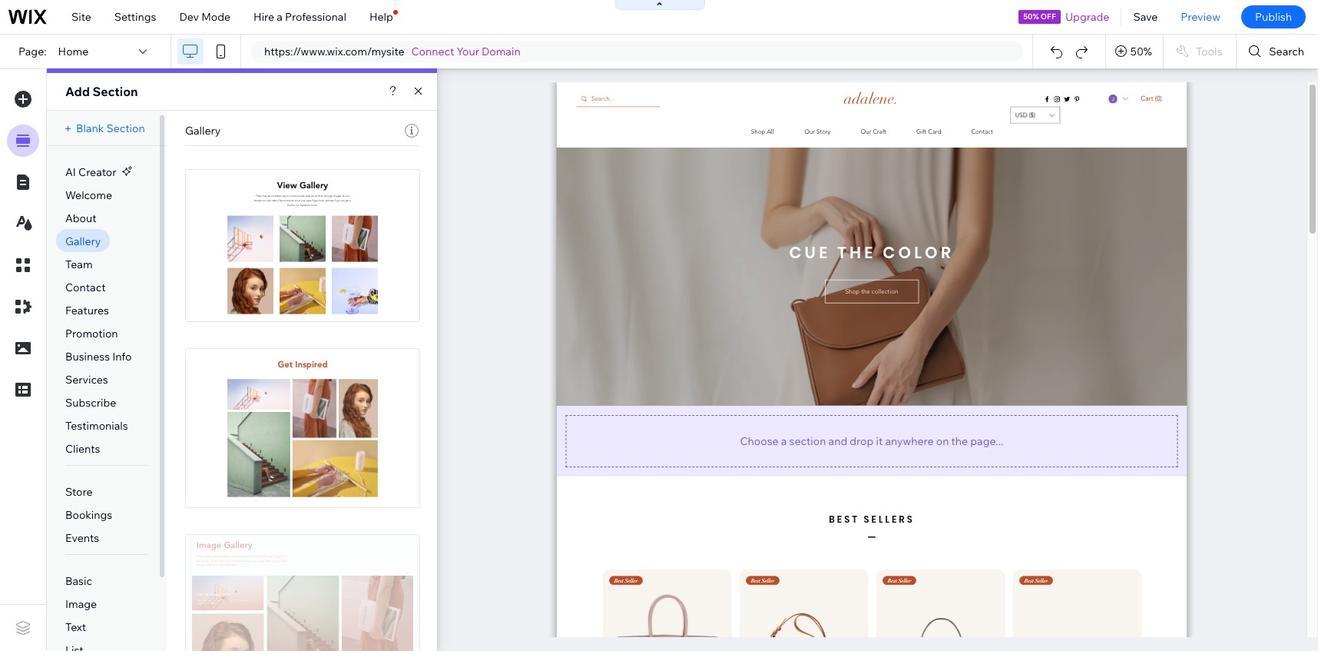 Task type: locate. For each thing, give the bounding box(es) containing it.
add section
[[65, 84, 138, 99]]

a left "section"
[[782, 434, 787, 448]]

creator
[[78, 165, 116, 179]]

50% left off
[[1024, 12, 1040, 22]]

about
[[65, 211, 97, 225]]

contact
[[65, 281, 106, 294]]

text
[[65, 620, 86, 634]]

0 vertical spatial 50%
[[1024, 12, 1040, 22]]

blank
[[76, 121, 104, 135]]

50% button
[[1107, 35, 1164, 68]]

50% down save
[[1131, 45, 1153, 58]]

section up blank section
[[93, 84, 138, 99]]

tools button
[[1164, 35, 1237, 68]]

your
[[457, 45, 480, 58]]

subscribe
[[65, 396, 116, 410]]

save button
[[1123, 0, 1170, 34]]

drop
[[850, 434, 874, 448]]

1 horizontal spatial a
[[782, 434, 787, 448]]

50%
[[1024, 12, 1040, 22], [1131, 45, 1153, 58]]

0 vertical spatial a
[[277, 10, 283, 24]]

a
[[277, 10, 283, 24], [782, 434, 787, 448]]

upgrade
[[1066, 10, 1110, 24]]

0 horizontal spatial 50%
[[1024, 12, 1040, 22]]

1 horizontal spatial gallery
[[185, 124, 221, 138]]

blank section
[[76, 121, 145, 135]]

and
[[829, 434, 848, 448]]

a for section
[[782, 434, 787, 448]]

50% for 50% off
[[1024, 12, 1040, 22]]

professional
[[285, 10, 347, 24]]

connect
[[412, 45, 455, 58]]

save
[[1134, 10, 1159, 24]]

0 vertical spatial gallery
[[185, 124, 221, 138]]

0 horizontal spatial a
[[277, 10, 283, 24]]

section for add section
[[93, 84, 138, 99]]

1 vertical spatial 50%
[[1131, 45, 1153, 58]]

section
[[93, 84, 138, 99], [106, 121, 145, 135]]

a for professional
[[277, 10, 283, 24]]

0 horizontal spatial gallery
[[65, 234, 101, 248]]

preview button
[[1170, 0, 1233, 34]]

1 horizontal spatial 50%
[[1131, 45, 1153, 58]]

1 vertical spatial a
[[782, 434, 787, 448]]

a right hire
[[277, 10, 283, 24]]

ai
[[65, 165, 76, 179]]

50% inside 'button'
[[1131, 45, 1153, 58]]

section for blank section
[[106, 121, 145, 135]]

choose
[[741, 434, 779, 448]]

publish button
[[1242, 5, 1307, 28]]

1 vertical spatial section
[[106, 121, 145, 135]]

hire a professional
[[254, 10, 347, 24]]

home
[[58, 45, 89, 58]]

dev
[[179, 10, 199, 24]]

on
[[937, 434, 950, 448]]

0 vertical spatial section
[[93, 84, 138, 99]]

ai creator
[[65, 165, 116, 179]]

50% off
[[1024, 12, 1057, 22]]

features
[[65, 304, 109, 317]]

publish
[[1256, 10, 1293, 24]]

gallery
[[185, 124, 221, 138], [65, 234, 101, 248]]

section right blank
[[106, 121, 145, 135]]

preview
[[1182, 10, 1221, 24]]

mode
[[201, 10, 231, 24]]



Task type: vqa. For each thing, say whether or not it's contained in the screenshot.
OFF
yes



Task type: describe. For each thing, give the bounding box(es) containing it.
events
[[65, 531, 99, 545]]

anywhere
[[886, 434, 934, 448]]

settings
[[114, 10, 156, 24]]

business
[[65, 350, 110, 364]]

bookings
[[65, 508, 112, 522]]

add
[[65, 84, 90, 99]]

the
[[952, 434, 969, 448]]

https://www.wix.com/mysite
[[264, 45, 405, 58]]

help
[[370, 10, 393, 24]]

image
[[65, 597, 97, 611]]

hire
[[254, 10, 275, 24]]

business info
[[65, 350, 132, 364]]

clients
[[65, 442, 100, 456]]

store
[[65, 485, 93, 499]]

promotion
[[65, 327, 118, 341]]

welcome
[[65, 188, 112, 202]]

50% for 50%
[[1131, 45, 1153, 58]]

domain
[[482, 45, 521, 58]]

team
[[65, 257, 93, 271]]

testimonials
[[65, 419, 128, 433]]

basic
[[65, 574, 92, 588]]

dev mode
[[179, 10, 231, 24]]

services
[[65, 373, 108, 387]]

site
[[71, 10, 91, 24]]

tools
[[1197, 45, 1223, 58]]

choose a section and drop it anywhere on the page...
[[741, 434, 1004, 448]]

page...
[[971, 434, 1004, 448]]

1 vertical spatial gallery
[[65, 234, 101, 248]]

search button
[[1238, 35, 1319, 68]]

https://www.wix.com/mysite connect your domain
[[264, 45, 521, 58]]

off
[[1041, 12, 1057, 22]]

search
[[1270, 45, 1305, 58]]

section
[[790, 434, 827, 448]]

info
[[112, 350, 132, 364]]

it
[[877, 434, 883, 448]]



